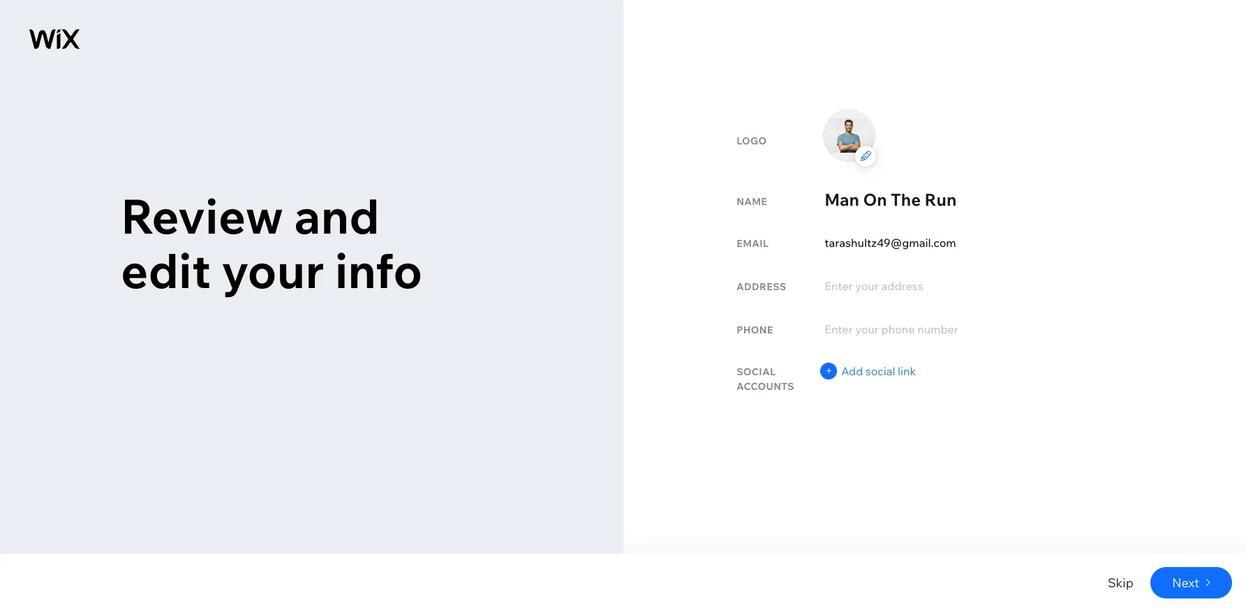 Task type: vqa. For each thing, say whether or not it's contained in the screenshot.
the bottom "Set"
no



Task type: locate. For each thing, give the bounding box(es) containing it.
accounts
[[737, 381, 794, 393]]

add social link
[[841, 364, 916, 378]]

social
[[737, 366, 776, 379]]

and
[[294, 185, 380, 245]]

link
[[898, 364, 916, 378]]

Enter your business name text field
[[823, 189, 1119, 210]]

home
[[53, 40, 83, 53]]

skip for pick a theme you like
[[1108, 575, 1134, 591]]

add
[[841, 364, 863, 378]]

Enter your address text field
[[823, 277, 1119, 295]]

skip
[[1108, 575, 1134, 591], [1108, 575, 1134, 591]]

info
[[335, 240, 423, 300]]

social
[[866, 364, 895, 378]]

logo
[[737, 135, 767, 147]]

like
[[215, 240, 295, 300]]

next
[[1172, 575, 1199, 591], [1172, 575, 1199, 591]]

Enter your phone number text field
[[823, 321, 1119, 339]]

review and edit your info
[[121, 185, 423, 300]]



Task type: describe. For each thing, give the bounding box(es) containing it.
you
[[121, 240, 204, 300]]

email
[[737, 237, 769, 250]]

name
[[737, 195, 767, 208]]

a
[[229, 185, 256, 245]]

phone
[[737, 324, 773, 336]]

skip for review and edit your info
[[1108, 575, 1134, 591]]

your
[[222, 240, 324, 300]]

review
[[121, 185, 283, 245]]

address
[[737, 280, 786, 293]]

edit
[[121, 240, 211, 300]]

theme
[[267, 185, 412, 245]]

Enter your email text field
[[823, 234, 1119, 252]]

pick
[[121, 185, 219, 245]]

social accounts
[[737, 366, 794, 393]]

pick a theme you like
[[121, 185, 412, 300]]



